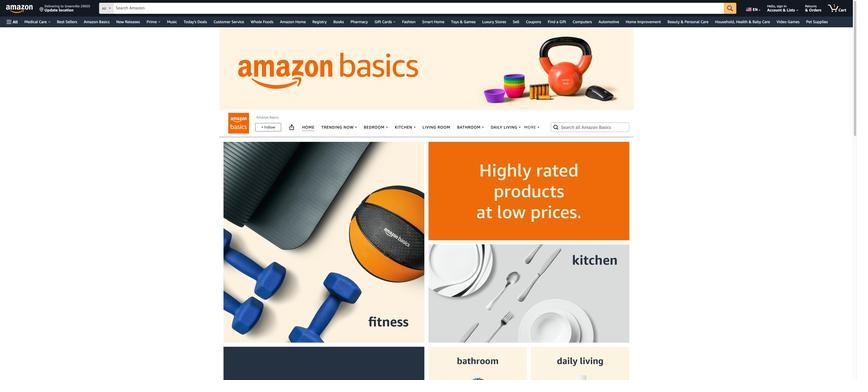 Task type: locate. For each thing, give the bounding box(es) containing it.
none submit inside the navigation navigation
[[725, 3, 737, 14]]

Search Amazon text field
[[114, 3, 725, 14]]

amazon image
[[6, 5, 33, 13]]

share image
[[289, 124, 295, 131]]

None submit
[[725, 3, 737, 14]]

search image
[[553, 124, 560, 131]]

navigation navigation
[[0, 0, 854, 27]]

None search field
[[99, 3, 737, 14]]

none search field inside the navigation navigation
[[99, 3, 737, 14]]



Task type: vqa. For each thing, say whether or not it's contained in the screenshot.
MA
no



Task type: describe. For each thing, give the bounding box(es) containing it.
amazon basics logo image
[[229, 113, 249, 134]]

Search all Amazon Basics search field
[[561, 123, 621, 132]]



